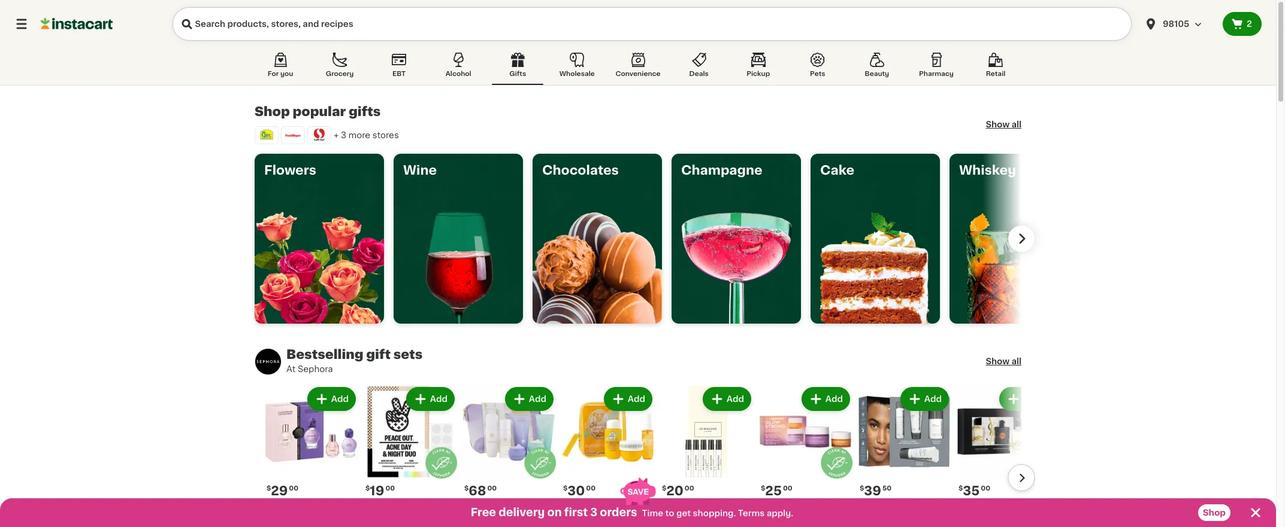 Task type: describe. For each thing, give the bounding box(es) containing it.
discover
[[913, 501, 950, 510]]

39
[[864, 485, 881, 498]]

janeiro
[[589, 501, 620, 510]]

eau
[[979, 525, 995, 528]]

deals button
[[673, 50, 725, 85]]

set for 20
[[705, 525, 719, 528]]

sol de janeiro bum bum jet set
[[561, 501, 642, 522]]

sephora image
[[255, 348, 282, 375]]

0 vertical spatial bum
[[623, 501, 642, 510]]

convenience button
[[611, 50, 665, 85]]

add for 19
[[430, 395, 448, 404]]

$ 35 00
[[959, 485, 990, 498]]

1 98105 button from the left
[[1136, 7, 1223, 41]]

terms
[[738, 510, 765, 518]]

qfc logo image
[[258, 126, 276, 144]]

pickup button
[[733, 50, 784, 85]]

$ for 20
[[662, 486, 666, 492]]

instacart image
[[41, 17, 113, 31]]

glow
[[797, 513, 818, 522]]

product group containing 29
[[264, 385, 358, 528]]

add button for 68
[[506, 389, 552, 410]]

wholesale button
[[551, 50, 603, 85]]

moisturizer
[[778, 525, 825, 528]]

dermalogica discover healthy skin kit
[[857, 501, 950, 522]]

jo
[[660, 501, 670, 510]]

add button for 39
[[901, 389, 948, 410]]

tile list cards carousel element
[[250, 149, 1084, 329]]

de
[[576, 501, 587, 510]]

laurent
[[1001, 501, 1034, 510]]

$ for 19
[[365, 486, 370, 492]]

popular
[[293, 105, 346, 118]]

20
[[666, 485, 683, 498]]

product group containing 68
[[462, 385, 556, 528]]

pharmacy
[[919, 71, 954, 77]]

pets button
[[792, 50, 843, 85]]

flowerbomb
[[264, 525, 317, 528]]

$ 19 00
[[365, 485, 395, 498]]

good
[[334, 501, 358, 510]]

add button for 35
[[1000, 389, 1047, 410]]

skin
[[893, 513, 910, 522]]

olehenriksen
[[758, 501, 827, 510]]

mini inside yves saint laurent mini black opium & libre eau de parf
[[956, 513, 974, 522]]

yves
[[956, 501, 976, 510]]

at
[[286, 365, 296, 374]]

1 vertical spatial bum
[[561, 513, 580, 522]]

to
[[665, 510, 674, 518]]

add for 68
[[529, 395, 546, 404]]

duo
[[388, 525, 406, 528]]

dermalogica
[[857, 501, 911, 510]]

00 for 29
[[289, 486, 298, 492]]

free delivery on first 3 orders time to get shopping. terms apply.
[[471, 508, 793, 519]]

beauty button
[[851, 50, 903, 85]]

sets
[[393, 349, 423, 361]]

pickup
[[747, 71, 770, 77]]

chocolates
[[542, 164, 619, 177]]

add button for 25
[[803, 389, 849, 410]]

get
[[676, 510, 691, 518]]

tab panel containing shop popular gifts
[[241, 105, 1084, 528]]

$ for 39
[[860, 486, 864, 492]]

19
[[370, 485, 384, 498]]

add for 39
[[924, 395, 942, 404]]

peace out acne salicylic acid day & night duo
[[363, 501, 447, 528]]

retail button
[[970, 50, 1021, 85]]

for you button
[[255, 50, 306, 85]]

all for item carousel region show all link
[[1012, 358, 1021, 366]]

collection
[[660, 525, 703, 528]]

alcohol button
[[433, 50, 484, 85]]

for you
[[268, 71, 293, 77]]

+ inside olehenriksen skincare glow strong mini moisturizer + e
[[827, 525, 833, 528]]

00 for 35
[[981, 486, 990, 492]]

sol
[[561, 501, 574, 510]]

cake link
[[811, 154, 940, 324]]

viktor&rolf
[[264, 501, 312, 510]]

cologne
[[706, 501, 741, 510]]

shop popular gifts
[[255, 105, 381, 118]]

show all link for tile list cards carousel element
[[986, 119, 1021, 131]]

show all for item carousel region show all link
[[986, 358, 1021, 366]]

set inside tatcha mini favorites set
[[462, 513, 476, 522]]

skincare
[[758, 513, 795, 522]]

$ for 25
[[761, 486, 765, 492]]

first
[[564, 508, 588, 519]]

product group containing 25
[[758, 385, 852, 528]]

29
[[271, 485, 288, 498]]

de
[[997, 525, 1009, 528]]

cake
[[820, 164, 854, 177]]

add button for 19
[[407, 389, 454, 410]]

jet
[[582, 513, 596, 522]]

mini inside olehenriksen skincare glow strong mini moisturizer + e
[[758, 525, 776, 528]]

gifts button
[[492, 50, 544, 85]]

grocery button
[[314, 50, 365, 85]]

$ for 35
[[959, 486, 963, 492]]

libre
[[956, 525, 977, 528]]

00 for 20
[[685, 486, 694, 492]]

black
[[976, 513, 999, 522]]

all for tile list cards carousel element's show all link
[[1012, 120, 1021, 129]]

beauty
[[865, 71, 889, 77]]

next image
[[1013, 232, 1027, 246]]

bestselling
[[286, 349, 363, 361]]

alcohol
[[446, 71, 471, 77]]

& inside viktor&rolf mini good fortune & flowerbomb perfu
[[299, 513, 306, 522]]

show for item carousel region show all link
[[986, 358, 1010, 366]]



Task type: vqa. For each thing, say whether or not it's contained in the screenshot.
The Hr within Lucky Supermarkets 1 hr
no



Task type: locate. For each thing, give the bounding box(es) containing it.
6 00 from the left
[[783, 486, 792, 492]]

0 vertical spatial all
[[1012, 120, 1021, 129]]

00 right '19'
[[385, 486, 395, 492]]

item carousel region
[[241, 385, 1050, 528]]

malone
[[672, 501, 703, 510]]

00 right 35
[[981, 486, 990, 492]]

+ right safeway logo on the left top of the page
[[334, 131, 339, 140]]

mini down skincare
[[758, 525, 776, 528]]

+ 3 more stores link
[[255, 123, 399, 144]]

save image
[[620, 478, 656, 506]]

jo malone cologne mini discovery collection set
[[660, 501, 741, 528]]

set
[[462, 513, 476, 522], [598, 513, 612, 522], [705, 525, 719, 528]]

more
[[349, 131, 370, 140]]

0 vertical spatial shop
[[255, 105, 290, 118]]

product group
[[264, 385, 358, 528], [363, 385, 457, 528], [462, 385, 556, 528], [561, 385, 655, 528], [660, 385, 754, 528], [758, 385, 852, 528], [857, 385, 951, 528], [956, 385, 1050, 528]]

2 add button from the left
[[407, 389, 454, 410]]

bum down sol
[[561, 513, 580, 522]]

mini inside tatcha mini favorites set
[[492, 501, 510, 510]]

olehenriksen skincare glow strong mini moisturizer + e
[[758, 501, 851, 528]]

0 horizontal spatial 3
[[341, 131, 346, 140]]

& inside "peace out acne salicylic acid day & night duo"
[[440, 513, 447, 522]]

1 vertical spatial show all
[[986, 358, 1021, 366]]

add button for 29
[[308, 389, 355, 410]]

fortune
[[264, 513, 297, 522]]

Search field
[[173, 7, 1132, 41]]

6 add from the left
[[825, 395, 843, 404]]

$ 30 00
[[563, 485, 596, 498]]

add for 29
[[331, 395, 349, 404]]

3 product group from the left
[[462, 385, 556, 528]]

set inside jo malone cologne mini discovery collection set
[[705, 525, 719, 528]]

champagne
[[681, 164, 762, 177]]

shop left close icon
[[1203, 509, 1226, 518]]

00 right 20
[[685, 486, 694, 492]]

you
[[280, 71, 293, 77]]

add for 30
[[628, 395, 645, 404]]

3
[[341, 131, 346, 140], [590, 508, 597, 519]]

2 product group from the left
[[363, 385, 457, 528]]

7 00 from the left
[[981, 486, 990, 492]]

0 vertical spatial 3
[[341, 131, 346, 140]]

favorites
[[512, 501, 550, 510]]

+ down strong
[[827, 525, 833, 528]]

free
[[471, 508, 496, 519]]

$ inside $ 29 00
[[267, 486, 271, 492]]

0 horizontal spatial shop
[[255, 105, 290, 118]]

1 show all from the top
[[986, 120, 1021, 129]]

sephora
[[298, 365, 333, 374]]

& inside yves saint laurent mini black opium & libre eau de parf
[[1032, 513, 1038, 522]]

3 add from the left
[[529, 395, 546, 404]]

whiskey
[[959, 164, 1016, 177]]

$ up tatcha
[[464, 486, 469, 492]]

show all for tile list cards carousel element's show all link
[[986, 120, 1021, 129]]

wholesale
[[559, 71, 595, 77]]

35
[[963, 485, 980, 498]]

stores
[[372, 131, 399, 140]]

mini down $ 68 00 at the left of page
[[492, 501, 510, 510]]

add for 35
[[1023, 395, 1041, 404]]

$ up peace
[[365, 486, 370, 492]]

grocery
[[326, 71, 354, 77]]

1 horizontal spatial &
[[440, 513, 447, 522]]

5 00 from the left
[[685, 486, 694, 492]]

$ left 50
[[860, 486, 864, 492]]

add button for 20
[[704, 389, 750, 410]]

7 add from the left
[[924, 395, 942, 404]]

shop for shop
[[1203, 509, 1226, 518]]

$ inside the $ 30 00
[[563, 486, 568, 492]]

1 horizontal spatial shop
[[1203, 509, 1226, 518]]

close image
[[1248, 506, 1263, 521]]

68
[[469, 485, 486, 498]]

0 horizontal spatial bum
[[561, 513, 580, 522]]

mini
[[314, 501, 332, 510], [492, 501, 510, 510], [660, 513, 677, 522], [956, 513, 974, 522], [758, 525, 776, 528]]

3 add button from the left
[[506, 389, 552, 410]]

2
[[1247, 20, 1252, 28]]

00 inside $ 35 00
[[981, 486, 990, 492]]

00 right 68 on the bottom left
[[487, 486, 497, 492]]

set down janeiro at the left
[[598, 513, 612, 522]]

shop up qfc logo
[[255, 105, 290, 118]]

00 inside the $ 30 00
[[586, 486, 596, 492]]

00 inside $ 19 00
[[385, 486, 395, 492]]

00 for 25
[[783, 486, 792, 492]]

whiskey link
[[950, 154, 1079, 324]]

night
[[363, 525, 386, 528]]

0 vertical spatial +
[[334, 131, 339, 140]]

show all
[[986, 120, 1021, 129], [986, 358, 1021, 366]]

0 horizontal spatial set
[[462, 513, 476, 522]]

None search field
[[173, 7, 1132, 41]]

1 product group from the left
[[264, 385, 358, 528]]

set down tatcha
[[462, 513, 476, 522]]

set for 30
[[598, 513, 612, 522]]

fred meyer logo image
[[284, 126, 302, 144]]

viktor&rolf mini good fortune & flowerbomb perfu
[[264, 501, 358, 528]]

00 right 25
[[783, 486, 792, 492]]

7 $ from the left
[[860, 486, 864, 492]]

shop categories tab list
[[255, 50, 1021, 85]]

$
[[267, 486, 271, 492], [365, 486, 370, 492], [464, 486, 469, 492], [563, 486, 568, 492], [662, 486, 666, 492], [761, 486, 765, 492], [860, 486, 864, 492], [959, 486, 963, 492]]

product group containing 19
[[363, 385, 457, 528]]

out
[[392, 501, 407, 510]]

mini down jo
[[660, 513, 677, 522]]

$ up sol
[[563, 486, 568, 492]]

pets
[[810, 71, 825, 77]]

flowers link
[[255, 154, 384, 324]]

ebt
[[392, 71, 406, 77]]

4 product group from the left
[[561, 385, 655, 528]]

5 $ from the left
[[662, 486, 666, 492]]

product group containing 35
[[956, 385, 1050, 528]]

3 $ from the left
[[464, 486, 469, 492]]

product group containing 20
[[660, 385, 754, 528]]

1 horizontal spatial 3
[[590, 508, 597, 519]]

set inside sol de janeiro bum bum jet set
[[598, 513, 612, 522]]

00 inside $ 20 00
[[685, 486, 694, 492]]

healthy
[[857, 513, 890, 522]]

00 inside $ 29 00
[[289, 486, 298, 492]]

wine
[[403, 164, 437, 177]]

salicylic
[[363, 513, 398, 522]]

$ up the terms
[[761, 486, 765, 492]]

98105
[[1163, 20, 1189, 28]]

saint
[[978, 501, 999, 510]]

6 add button from the left
[[803, 389, 849, 410]]

4 add button from the left
[[605, 389, 651, 410]]

product group containing 39
[[857, 385, 951, 528]]

mini inside jo malone cologne mini discovery collection set
[[660, 513, 677, 522]]

5 add from the left
[[727, 395, 744, 404]]

2 show from the top
[[986, 358, 1010, 366]]

shop for shop popular gifts
[[255, 105, 290, 118]]

gifts
[[509, 71, 526, 77]]

product group containing 30
[[561, 385, 655, 528]]

2 00 from the left
[[385, 486, 395, 492]]

2 horizontal spatial &
[[1032, 513, 1038, 522]]

1 add button from the left
[[308, 389, 355, 410]]

5 add button from the left
[[704, 389, 750, 410]]

00 for 19
[[385, 486, 395, 492]]

$ up jo
[[662, 486, 666, 492]]

opium
[[1001, 513, 1029, 522]]

4 add from the left
[[628, 395, 645, 404]]

yves saint laurent mini black opium & libre eau de parf
[[956, 501, 1042, 528]]

3 left more
[[341, 131, 346, 140]]

pharmacy button
[[911, 50, 962, 85]]

2 horizontal spatial set
[[705, 525, 719, 528]]

00 right 29
[[289, 486, 298, 492]]

kit
[[912, 513, 924, 522]]

2 all from the top
[[1012, 358, 1021, 366]]

0 vertical spatial show
[[986, 120, 1010, 129]]

1 vertical spatial +
[[827, 525, 833, 528]]

& right opium
[[1032, 513, 1038, 522]]

25
[[765, 485, 782, 498]]

mini inside viktor&rolf mini good fortune & flowerbomb perfu
[[314, 501, 332, 510]]

2 & from the left
[[440, 513, 447, 522]]

$ up viktor&rolf
[[267, 486, 271, 492]]

chocolates link
[[533, 154, 662, 324]]

$ up yves
[[959, 486, 963, 492]]

0 horizontal spatial +
[[334, 131, 339, 140]]

gifts
[[349, 105, 381, 118]]

1 00 from the left
[[289, 486, 298, 492]]

1 horizontal spatial bum
[[623, 501, 642, 510]]

0 horizontal spatial &
[[299, 513, 306, 522]]

8 add button from the left
[[1000, 389, 1047, 410]]

0 vertical spatial show all link
[[986, 119, 1021, 131]]

mini left good
[[314, 501, 332, 510]]

2 $ from the left
[[365, 486, 370, 492]]

7 add button from the left
[[901, 389, 948, 410]]

add button for 30
[[605, 389, 651, 410]]

$ inside $ 20 00
[[662, 486, 666, 492]]

1 horizontal spatial +
[[827, 525, 833, 528]]

8 product group from the left
[[956, 385, 1050, 528]]

$ for 30
[[563, 486, 568, 492]]

acne
[[410, 501, 431, 510]]

3 inside + 3 more stores link
[[341, 131, 346, 140]]

1 & from the left
[[299, 513, 306, 522]]

4 00 from the left
[[586, 486, 596, 492]]

& right the day
[[440, 513, 447, 522]]

$ inside $ 68 00
[[464, 486, 469, 492]]

add for 25
[[825, 395, 843, 404]]

acid
[[400, 513, 419, 522]]

0 vertical spatial show all
[[986, 120, 1021, 129]]

1 all from the top
[[1012, 120, 1021, 129]]

bestselling gift sets at sephora
[[286, 349, 423, 374]]

$ 29 00
[[267, 485, 298, 498]]

$ for 68
[[464, 486, 469, 492]]

1 show all link from the top
[[986, 119, 1021, 131]]

30
[[568, 485, 585, 498]]

00 right 30
[[586, 486, 596, 492]]

7 product group from the left
[[857, 385, 951, 528]]

6 $ from the left
[[761, 486, 765, 492]]

6 product group from the left
[[758, 385, 852, 528]]

00 for 68
[[487, 486, 497, 492]]

1 vertical spatial 3
[[590, 508, 597, 519]]

ebt button
[[373, 50, 425, 85]]

$ inside $ 35 00
[[959, 486, 963, 492]]

gift
[[366, 349, 391, 361]]

98105 button
[[1136, 7, 1223, 41], [1144, 7, 1216, 41]]

00 inside $ 68 00
[[487, 486, 497, 492]]

time
[[642, 510, 663, 518]]

1 vertical spatial shop
[[1203, 509, 1226, 518]]

1 horizontal spatial set
[[598, 513, 612, 522]]

& up the flowerbomb
[[299, 513, 306, 522]]

tatcha mini favorites set
[[462, 501, 550, 522]]

2 add from the left
[[430, 395, 448, 404]]

& for 35
[[1032, 513, 1038, 522]]

1 add from the left
[[331, 395, 349, 404]]

$ 25 00
[[761, 485, 792, 498]]

3 & from the left
[[1032, 513, 1038, 522]]

apply.
[[767, 510, 793, 518]]

2 show all from the top
[[986, 358, 1021, 366]]

$ inside $ 25 00
[[761, 486, 765, 492]]

2 98105 button from the left
[[1144, 7, 1216, 41]]

tab panel
[[241, 105, 1084, 528]]

convenience
[[615, 71, 661, 77]]

& for 19
[[440, 513, 447, 522]]

delivery
[[499, 508, 545, 519]]

1 $ from the left
[[267, 486, 271, 492]]

8 $ from the left
[[959, 486, 963, 492]]

orders
[[600, 508, 637, 519]]

2 show all link from the top
[[986, 356, 1021, 368]]

strong
[[820, 513, 849, 522]]

add
[[331, 395, 349, 404], [430, 395, 448, 404], [529, 395, 546, 404], [628, 395, 645, 404], [727, 395, 744, 404], [825, 395, 843, 404], [924, 395, 942, 404], [1023, 395, 1041, 404]]

deals
[[689, 71, 709, 77]]

1 vertical spatial show all link
[[986, 356, 1021, 368]]

1 vertical spatial show
[[986, 358, 1010, 366]]

shop inside button
[[1203, 509, 1226, 518]]

add for 20
[[727, 395, 744, 404]]

shop inside tab panel
[[255, 105, 290, 118]]

$ inside the $ 39 50
[[860, 486, 864, 492]]

show all link for item carousel region
[[986, 356, 1021, 368]]

discovery
[[679, 513, 722, 522]]

1 vertical spatial all
[[1012, 358, 1021, 366]]

show all link
[[986, 119, 1021, 131], [986, 356, 1021, 368]]

mini up libre
[[956, 513, 974, 522]]

show for tile list cards carousel element's show all link
[[986, 120, 1010, 129]]

00 for 30
[[586, 486, 596, 492]]

peace
[[363, 501, 389, 510]]

$ for 29
[[267, 486, 271, 492]]

4 $ from the left
[[563, 486, 568, 492]]

8 add from the left
[[1023, 395, 1041, 404]]

set down the shopping. at bottom right
[[705, 525, 719, 528]]

safeway logo image
[[310, 126, 328, 144]]

5 product group from the left
[[660, 385, 754, 528]]

00 inside $ 25 00
[[783, 486, 792, 492]]

$ inside $ 19 00
[[365, 486, 370, 492]]

for
[[268, 71, 279, 77]]

3 00 from the left
[[487, 486, 497, 492]]

1 show from the top
[[986, 120, 1010, 129]]

$ 20 00
[[662, 485, 694, 498]]

day
[[421, 513, 438, 522]]

bum left time
[[623, 501, 642, 510]]

3 right de
[[590, 508, 597, 519]]

tatcha
[[462, 501, 490, 510]]

bum
[[623, 501, 642, 510], [561, 513, 580, 522]]

shopping.
[[693, 510, 736, 518]]



